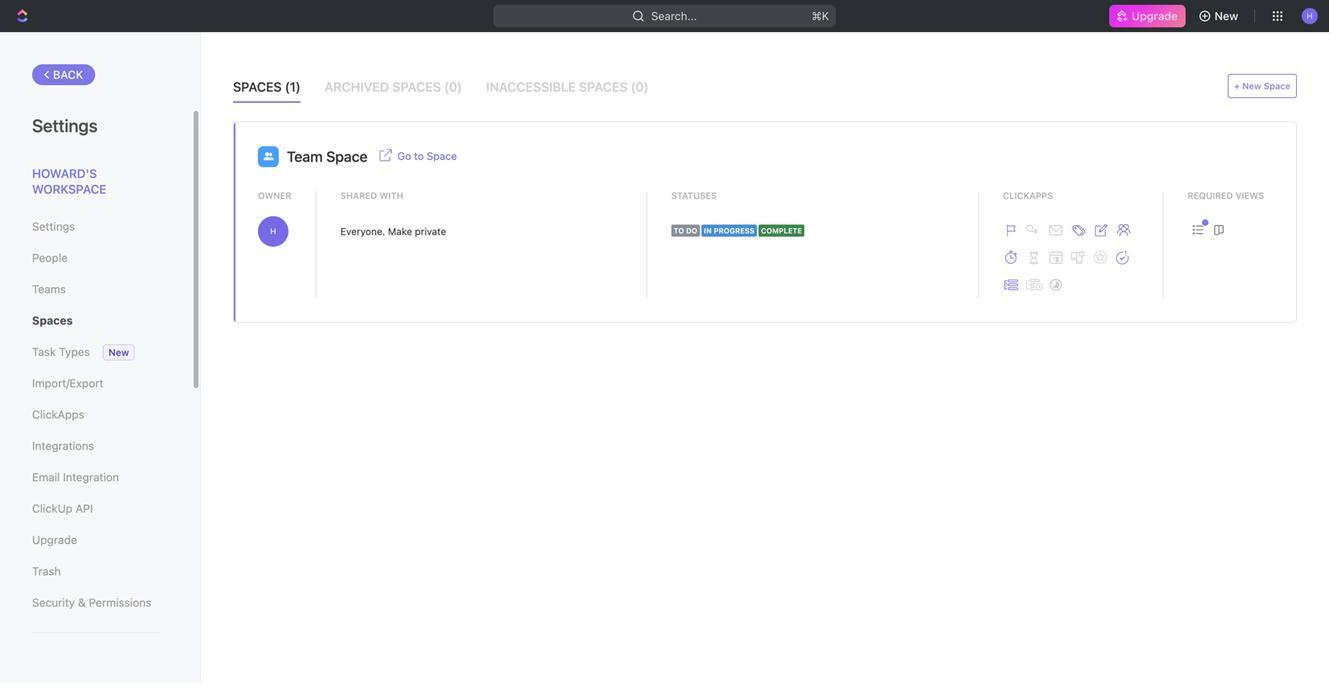 Task type: locate. For each thing, give the bounding box(es) containing it.
upgrade link
[[1109, 5, 1186, 27], [32, 526, 160, 554]]

upgrade inside settings element
[[32, 533, 77, 546]]

settings up howard's
[[32, 115, 98, 136]]

1 horizontal spatial space
[[427, 150, 457, 162]]

new button
[[1192, 3, 1248, 29]]

1 horizontal spatial to
[[674, 226, 684, 235]]

upgrade
[[1132, 9, 1178, 23], [32, 533, 77, 546]]

1 vertical spatial clickapps
[[32, 408, 84, 421]]

do
[[686, 226, 697, 235]]

progress
[[714, 226, 755, 235]]

integrations
[[32, 439, 94, 452]]

2 vertical spatial new
[[108, 347, 129, 358]]

1 vertical spatial new
[[1242, 81, 1261, 91]]

new up import/export link
[[108, 347, 129, 358]]

archived spaces (0)
[[325, 79, 462, 94]]

task types
[[32, 345, 90, 358]]

2 (0) from the left
[[631, 79, 649, 94]]

to left do
[[674, 226, 684, 235]]

teams link
[[32, 276, 160, 303]]

task
[[32, 345, 56, 358]]

new inside button
[[1215, 9, 1238, 23]]

new up +
[[1215, 9, 1238, 23]]

⌘k
[[812, 9, 829, 23]]

team
[[287, 148, 323, 165]]

howard's workspace
[[32, 166, 106, 196]]

upgrade link left new button
[[1109, 5, 1186, 27]]

0 horizontal spatial upgrade
[[32, 533, 77, 546]]

new right +
[[1242, 81, 1261, 91]]

0 vertical spatial to
[[414, 150, 424, 162]]

0 horizontal spatial new
[[108, 347, 129, 358]]

&
[[78, 596, 86, 609]]

0 horizontal spatial clickapps
[[32, 408, 84, 421]]

required
[[1188, 190, 1233, 201]]

user group image
[[263, 152, 273, 160]]

upgrade link up trash link
[[32, 526, 160, 554]]

(0) for inaccessible spaces (0)
[[631, 79, 649, 94]]

space right +
[[1264, 81, 1291, 91]]

1 vertical spatial h
[[270, 227, 276, 236]]

to
[[414, 150, 424, 162], [674, 226, 684, 235]]

trash
[[32, 565, 61, 578]]

clickapps inside settings element
[[32, 408, 84, 421]]

to right go
[[414, 150, 424, 162]]

new
[[1215, 9, 1238, 23], [1242, 81, 1261, 91], [108, 347, 129, 358]]

0 horizontal spatial (0)
[[444, 79, 462, 94]]

shared
[[340, 190, 377, 201]]

0 vertical spatial h
[[1307, 11, 1313, 20]]

clickup
[[32, 502, 73, 515]]

upgrade down clickup
[[32, 533, 77, 546]]

0 vertical spatial new
[[1215, 9, 1238, 23]]

complete
[[761, 226, 802, 235]]

howard's
[[32, 166, 97, 180]]

1 vertical spatial settings
[[32, 220, 75, 233]]

1 horizontal spatial h button
[[1297, 3, 1323, 29]]

to do in progress complete
[[674, 226, 802, 235]]

+
[[1234, 81, 1240, 91]]

clickup api
[[32, 502, 93, 515]]

space up shared
[[326, 148, 368, 165]]

1 (0) from the left
[[444, 79, 462, 94]]

1 horizontal spatial (0)
[[631, 79, 649, 94]]

1 vertical spatial h button
[[258, 216, 291, 247]]

h
[[1307, 11, 1313, 20], [270, 227, 276, 236]]

go to space
[[397, 150, 457, 162]]

with
[[380, 190, 403, 201]]

+ new space
[[1234, 81, 1291, 91]]

go
[[397, 150, 411, 162]]

settings
[[32, 115, 98, 136], [32, 220, 75, 233]]

1 horizontal spatial clickapps
[[1003, 190, 1053, 201]]

spaces right inaccessible
[[579, 79, 628, 94]]

spaces down the teams on the top of the page
[[32, 314, 73, 327]]

0 vertical spatial settings
[[32, 115, 98, 136]]

0 horizontal spatial h
[[270, 227, 276, 236]]

0 vertical spatial upgrade link
[[1109, 5, 1186, 27]]

space right go
[[427, 150, 457, 162]]

security
[[32, 596, 75, 609]]

settings up people
[[32, 220, 75, 233]]

1 horizontal spatial new
[[1215, 9, 1238, 23]]

space
[[1264, 81, 1291, 91], [326, 148, 368, 165], [427, 150, 457, 162]]

1 settings from the top
[[32, 115, 98, 136]]

types
[[59, 345, 90, 358]]

1 horizontal spatial upgrade link
[[1109, 5, 1186, 27]]

space for go to space
[[427, 150, 457, 162]]

0 vertical spatial clickapps
[[1003, 190, 1053, 201]]

views
[[1236, 190, 1264, 201]]

1 horizontal spatial upgrade
[[1132, 9, 1178, 23]]

make
[[388, 226, 412, 237]]

(0)
[[444, 79, 462, 94], [631, 79, 649, 94]]

spaces inside settings element
[[32, 314, 73, 327]]

1 vertical spatial upgrade link
[[32, 526, 160, 554]]

space for + new space
[[1264, 81, 1291, 91]]

2 horizontal spatial space
[[1264, 81, 1291, 91]]

spaces left (1)
[[233, 79, 282, 94]]

clickapps
[[1003, 190, 1053, 201], [32, 408, 84, 421]]

import/export link
[[32, 370, 160, 397]]

spaces
[[233, 79, 282, 94], [392, 79, 441, 94], [579, 79, 628, 94], [32, 314, 73, 327]]

everyone.
[[340, 226, 385, 237]]

1 vertical spatial upgrade
[[32, 533, 77, 546]]

upgrade left new button
[[1132, 9, 1178, 23]]

h button
[[1297, 3, 1323, 29], [258, 216, 291, 247]]



Task type: vqa. For each thing, say whether or not it's contained in the screenshot.
SEARCH
no



Task type: describe. For each thing, give the bounding box(es) containing it.
2 settings from the top
[[32, 220, 75, 233]]

email
[[32, 470, 60, 484]]

0 vertical spatial upgrade
[[1132, 9, 1178, 23]]

everyone. make private
[[340, 226, 446, 237]]

security & permissions link
[[32, 589, 160, 616]]

2 horizontal spatial new
[[1242, 81, 1261, 91]]

back
[[53, 68, 83, 81]]

clickapps link
[[32, 401, 160, 428]]

integration
[[63, 470, 119, 484]]

email integration
[[32, 470, 119, 484]]

import/export
[[32, 376, 103, 390]]

shared with
[[340, 190, 403, 201]]

spaces (1)
[[233, 79, 301, 94]]

1 horizontal spatial h
[[1307, 11, 1313, 20]]

search...
[[651, 9, 697, 23]]

spaces right archived at the top left
[[392, 79, 441, 94]]

private
[[415, 226, 446, 237]]

workspace
[[32, 182, 106, 196]]

people link
[[32, 244, 160, 272]]

0 vertical spatial h button
[[1297, 3, 1323, 29]]

clickup api link
[[32, 495, 160, 522]]

(0) for archived spaces (0)
[[444, 79, 462, 94]]

archived
[[325, 79, 389, 94]]

api
[[76, 502, 93, 515]]

owner
[[258, 190, 291, 201]]

settings link
[[32, 213, 160, 240]]

people
[[32, 251, 68, 264]]

trash link
[[32, 558, 160, 585]]

teams
[[32, 282, 66, 296]]

spaces link
[[32, 307, 160, 334]]

in
[[704, 226, 712, 235]]

1 vertical spatial to
[[674, 226, 684, 235]]

(1)
[[285, 79, 301, 94]]

settings element
[[0, 32, 201, 683]]

0 horizontal spatial space
[[326, 148, 368, 165]]

integrations link
[[32, 432, 160, 460]]

team space
[[287, 148, 368, 165]]

statuses
[[671, 190, 717, 201]]

email integration link
[[32, 464, 160, 491]]

0 horizontal spatial upgrade link
[[32, 526, 160, 554]]

security & permissions
[[32, 596, 151, 609]]

new inside settings element
[[108, 347, 129, 358]]

back link
[[32, 64, 95, 85]]

inaccessible
[[486, 79, 576, 94]]

0 horizontal spatial h button
[[258, 216, 291, 247]]

0 horizontal spatial to
[[414, 150, 424, 162]]

go to space link
[[397, 148, 457, 162]]

permissions
[[89, 596, 151, 609]]

inaccessible spaces (0)
[[486, 79, 649, 94]]

required views
[[1188, 190, 1264, 201]]



